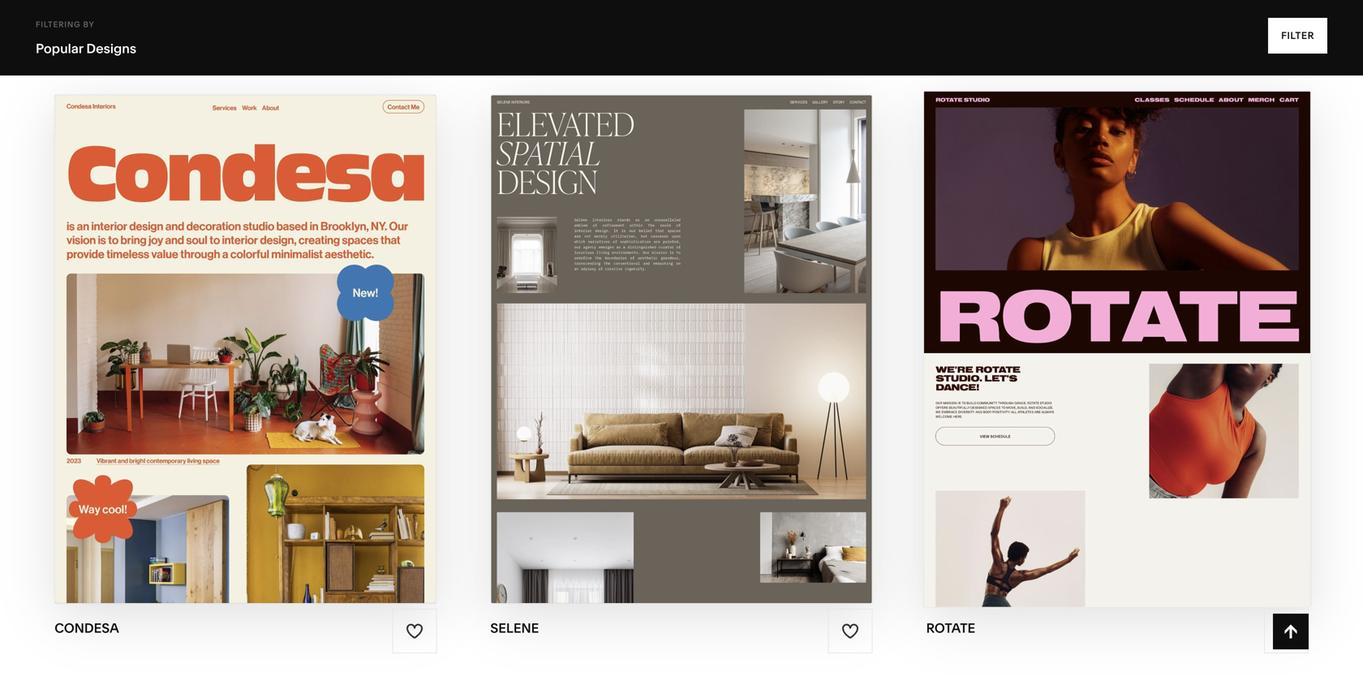Task type: describe. For each thing, give the bounding box(es) containing it.
back to top image
[[1283, 623, 1300, 641]]

condesa image
[[55, 95, 436, 603]]

popular
[[36, 41, 83, 56]]

condesa
[[55, 620, 119, 636]]

filtering by
[[36, 19, 95, 29]]

filter button
[[1269, 18, 1328, 54]]

by
[[83, 19, 95, 29]]

designs
[[86, 41, 136, 56]]

add selene to your favorites list image
[[842, 622, 860, 640]]

popular designs
[[36, 41, 136, 56]]



Task type: locate. For each thing, give the bounding box(es) containing it.
rotate
[[927, 620, 976, 636]]

rotate image
[[925, 92, 1311, 607]]

filter
[[1282, 30, 1315, 41]]

selene
[[491, 620, 539, 636]]

filtering
[[36, 19, 81, 29]]

selene image
[[491, 95, 872, 603]]

add condesa to your favorites list image
[[406, 622, 424, 640]]



Task type: vqa. For each thing, say whether or not it's contained in the screenshot.
Filtering By
yes



